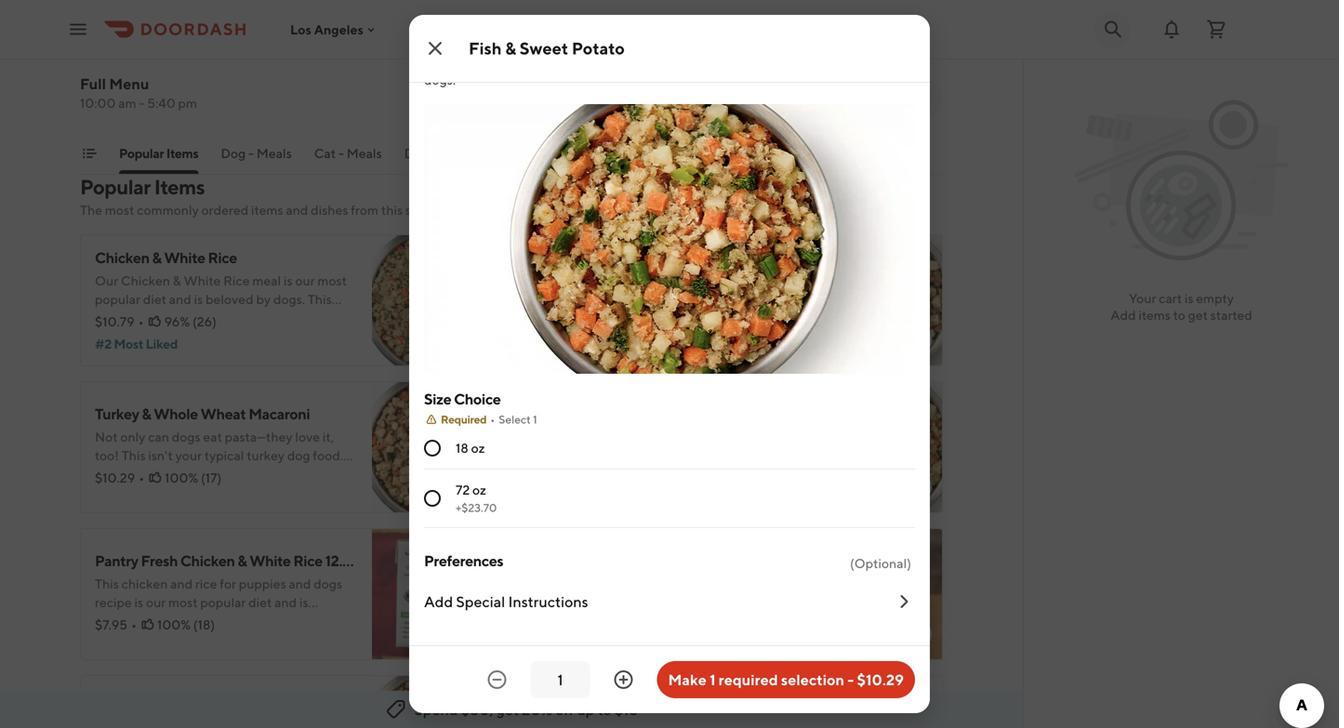 Task type: describe. For each thing, give the bounding box(es) containing it.
chicken & white rice image
[[372, 234, 504, 367]]

select
[[499, 413, 531, 426]]

pantry fresh chicken & white rice 12.5 oz
[[95, 552, 369, 570]]

items inside your cart is empty add items to get started
[[1139, 308, 1171, 323]]

notification bell image
[[1161, 18, 1183, 40]]

fish inside dialog
[[469, 38, 502, 58]]

oz left pantry fresh chicken & white rice 12.5 oz image
[[354, 552, 369, 570]]

0 horizontal spatial whole
[[154, 405, 198, 423]]

$7.95
[[95, 617, 128, 633]]

pm
[[178, 95, 197, 111]]

special
[[456, 593, 505, 611]]

- for cat - meals
[[339, 146, 344, 161]]

#2
[[95, 336, 112, 352]]

turkey & whole wheat macaroni
[[95, 405, 310, 423]]

cat
[[314, 146, 336, 161]]

most for chicken
[[114, 336, 143, 352]]

5:40
[[147, 95, 176, 111]]

1 vertical spatial fish & sweet potato
[[534, 396, 665, 414]]

• select 1
[[491, 413, 538, 426]]

up
[[577, 701, 595, 719]]

dog - diy
[[866, 146, 925, 161]]

$10.29 for turkey
[[95, 470, 135, 486]]

ordered
[[201, 202, 249, 218]]

popular for popular items the most commonly ordered items and dishes from this store
[[80, 175, 151, 199]]

add special instructions button
[[424, 577, 916, 627]]

fish & sweet potato dialog
[[409, 0, 930, 714]]

#3 most liked
[[534, 336, 617, 352]]

store
[[406, 202, 435, 218]]

$10.79
[[95, 314, 135, 329]]

am
[[118, 95, 136, 111]]

items for popular items
[[166, 146, 198, 161]]

from
[[351, 202, 379, 218]]

los angeles button
[[290, 22, 379, 37]]

los
[[290, 22, 312, 37]]

chicken & white rice
[[95, 249, 237, 267]]

preferences
[[424, 552, 504, 570]]

0 horizontal spatial white
[[164, 249, 205, 267]]

items inside popular items the most commonly ordered items and dishes from this store
[[251, 202, 283, 218]]

dog - meals
[[221, 146, 292, 161]]

18 oz radio
[[424, 440, 441, 457]]

100% for whole
[[165, 470, 198, 486]]

100% (18)
[[157, 617, 215, 633]]

required
[[441, 413, 487, 426]]

full menu 10:00 am - 5:40 pm
[[80, 75, 197, 111]]

18
[[456, 441, 469, 456]]

0 vertical spatial turkey
[[95, 405, 139, 423]]

pantry fresh turkey & whole wheat macaroni 12.5 oz image
[[811, 675, 943, 729]]

liked for white
[[146, 336, 178, 352]]

most
[[105, 202, 134, 218]]

0 horizontal spatial chicken
[[95, 249, 149, 267]]

(28)
[[632, 461, 656, 476]]

0 vertical spatial macaroni
[[249, 405, 310, 423]]

#2 most liked
[[95, 336, 178, 352]]

• for fish & sweet potato
[[578, 461, 584, 476]]

fresh for pantry fresh chicken & white rice 12.5 oz
[[141, 552, 178, 570]]

popular for popular items
[[119, 146, 164, 161]]

snacks
[[440, 146, 482, 161]]

and
[[286, 202, 308, 218]]

size
[[424, 390, 452, 408]]

Current quantity is 1 number field
[[542, 670, 579, 690]]

$11.79
[[534, 314, 570, 329]]

72 oz +$23.70
[[456, 482, 497, 515]]

add special instructions
[[424, 593, 589, 611]]

• inside size choice group
[[491, 413, 495, 426]]

off
[[556, 701, 574, 719]]

- for dog - meals
[[248, 146, 254, 161]]

dog - pantry fresh button
[[597, 144, 708, 174]]

dog - meals button
[[221, 144, 292, 174]]

$15
[[615, 701, 639, 719]]

angeles
[[314, 22, 364, 37]]

100% (24)
[[599, 314, 660, 329]]

most for beef
[[553, 336, 583, 352]]

0 horizontal spatial get
[[497, 701, 519, 719]]

make
[[669, 671, 707, 689]]

$7.95 •
[[95, 617, 137, 633]]

cat - meals
[[314, 146, 382, 161]]

fish & sweet potato inside dialog
[[469, 38, 625, 58]]

retail
[[540, 146, 575, 161]]

beef
[[534, 249, 565, 267]]

• for turkey & whole wheat macaroni
[[139, 470, 144, 486]]

#3
[[534, 336, 551, 352]]

96% (26)
[[164, 314, 217, 329]]

make 1 required selection - $10.29
[[669, 671, 904, 689]]

make 1 required selection - $10.29 button
[[657, 662, 916, 699]]

add inside your cart is empty add items to get started
[[1111, 308, 1137, 323]]

$10.29 inside button
[[857, 671, 904, 689]]

potato inside dialog
[[572, 38, 625, 58]]

dog - supplements
[[730, 146, 844, 161]]

$10.79 •
[[95, 314, 144, 329]]

0 vertical spatial wheat
[[201, 405, 246, 423]]

dog - snacks
[[404, 146, 482, 161]]

menu
[[109, 75, 149, 93]]

meals for dog - meals
[[257, 146, 292, 161]]

empty
[[1197, 291, 1235, 306]]

100% for chicken
[[157, 617, 191, 633]]

96% (28)
[[604, 461, 656, 476]]

this
[[381, 202, 403, 218]]

10:00
[[80, 95, 116, 111]]

instructions
[[508, 593, 589, 611]]

los angeles
[[290, 22, 364, 37]]

your
[[1130, 291, 1157, 306]]

- for dog - supplements
[[758, 146, 763, 161]]

18 oz
[[456, 441, 485, 456]]

1 vertical spatial turkey
[[620, 699, 664, 717]]

0 items, open order cart image
[[1206, 18, 1228, 40]]



Task type: vqa. For each thing, say whether or not it's contained in the screenshot.
- inside Full Menu 10:00 am - 5:40 pm
yes



Task type: locate. For each thing, give the bounding box(es) containing it.
1 horizontal spatial chicken
[[180, 552, 235, 570]]

get inside your cart is empty add items to get started
[[1189, 308, 1209, 323]]

pantry for pantry fresh chicken & white rice 12.5 oz
[[95, 552, 138, 570]]

to right up
[[598, 701, 612, 719]]

0 horizontal spatial fish
[[469, 38, 502, 58]]

started
[[1211, 308, 1253, 323]]

1 horizontal spatial get
[[1189, 308, 1209, 323]]

commonly
[[137, 202, 199, 218]]

0 vertical spatial pantry
[[633, 146, 672, 161]]

1 vertical spatial 96%
[[604, 461, 630, 476]]

1 liked from the left
[[146, 336, 178, 352]]

dog right retail
[[597, 146, 622, 161]]

pantry fresh turkey & whole wheat macaroni 12.5 oz
[[534, 699, 881, 717]]

0 horizontal spatial items
[[251, 202, 283, 218]]

dog inside 'dog - pantry fresh' button
[[597, 146, 622, 161]]

2 meals from the left
[[347, 146, 382, 161]]

meals right "cat"
[[347, 146, 382, 161]]

1 inside button
[[710, 671, 716, 689]]

0 vertical spatial potato
[[572, 38, 625, 58]]

0 vertical spatial 96%
[[164, 314, 190, 329]]

1 vertical spatial 12.5
[[837, 699, 863, 717]]

0 vertical spatial 100%
[[599, 314, 633, 329]]

1 horizontal spatial sweet
[[576, 396, 618, 414]]

0 horizontal spatial sweet
[[520, 38, 569, 58]]

$10.29 left 100% (17)
[[95, 470, 135, 486]]

popular
[[119, 146, 164, 161], [80, 175, 151, 199]]

spend $50, get 20% off up to $15
[[414, 701, 639, 719]]

5 dog from the left
[[730, 146, 755, 161]]

1 horizontal spatial 12.5
[[837, 699, 863, 717]]

macaroni
[[249, 405, 310, 423], [773, 699, 835, 717]]

- up popular items the most commonly ordered items and dishes from this store
[[248, 146, 254, 161]]

items down your
[[1139, 308, 1171, 323]]

1 vertical spatial fish
[[534, 396, 562, 414]]

- right the selection
[[848, 671, 854, 689]]

popular up the most
[[80, 175, 151, 199]]

20%
[[522, 701, 553, 719]]

Item Search search field
[[675, 87, 929, 108]]

1 horizontal spatial rice
[[293, 552, 323, 570]]

1 vertical spatial white
[[250, 552, 291, 570]]

1 vertical spatial add button
[[445, 473, 493, 502]]

items inside popular items the most commonly ordered items and dishes from this store
[[154, 175, 205, 199]]

oz down make 1 required selection - $10.29 at the bottom of the page
[[866, 699, 881, 717]]

2 most from the left
[[553, 336, 583, 352]]

1 horizontal spatial to
[[1174, 308, 1186, 323]]

1 horizontal spatial fresh
[[580, 699, 617, 717]]

- left supplements
[[758, 146, 763, 161]]

dog for dog - supplements
[[730, 146, 755, 161]]

1 vertical spatial sweet
[[576, 396, 618, 414]]

get down 'is'
[[1189, 308, 1209, 323]]

12.5
[[325, 552, 351, 570], [837, 699, 863, 717]]

- inside dog - retail button
[[532, 146, 537, 161]]

dog for dog - meals
[[221, 146, 246, 161]]

$10.29 • for turkey
[[95, 470, 144, 486]]

0 vertical spatial white
[[164, 249, 205, 267]]

potato for 96% (28)
[[620, 396, 665, 414]]

1 vertical spatial popular
[[80, 175, 151, 199]]

2 vertical spatial fresh
[[580, 699, 617, 717]]

most down $10.79 •
[[114, 336, 143, 352]]

add inside add special instructions button
[[424, 593, 453, 611]]

to for up
[[598, 701, 612, 719]]

supplements
[[766, 146, 844, 161]]

• left 100% (17)
[[139, 470, 144, 486]]

fresh inside button
[[674, 146, 708, 161]]

1 horizontal spatial meals
[[347, 146, 382, 161]]

3 dog from the left
[[504, 146, 529, 161]]

0 horizontal spatial macaroni
[[249, 405, 310, 423]]

0 vertical spatial fish
[[469, 38, 502, 58]]

100%
[[599, 314, 633, 329], [165, 470, 198, 486], [157, 617, 191, 633]]

meals up popular items the most commonly ordered items and dishes from this store
[[257, 146, 292, 161]]

fish right close fish & sweet potato icon
[[469, 38, 502, 58]]

0 vertical spatial fresh
[[674, 146, 708, 161]]

96% left (28)
[[604, 461, 630, 476]]

most down $11.79 •
[[553, 336, 583, 352]]

- for dog - diy
[[894, 146, 900, 161]]

dog inside dog - snacks button
[[404, 146, 429, 161]]

dog for dog - snacks
[[404, 146, 429, 161]]

liked down 100% (24)
[[585, 336, 617, 352]]

required
[[719, 671, 778, 689]]

• up #3 most liked at the top left of page
[[573, 314, 579, 329]]

- inside 'dog - pantry fresh' button
[[625, 146, 630, 161]]

meals
[[257, 146, 292, 161], [347, 146, 382, 161]]

0 horizontal spatial fresh
[[141, 552, 178, 570]]

1 dog from the left
[[221, 146, 246, 161]]

items left and at the left
[[251, 202, 283, 218]]

get left 20%
[[497, 701, 519, 719]]

0 vertical spatial to
[[1174, 308, 1186, 323]]

wheat down the required
[[725, 699, 771, 717]]

(17)
[[201, 470, 222, 486]]

- inside dog - snacks button
[[432, 146, 438, 161]]

add
[[1111, 308, 1137, 323], [895, 333, 921, 348], [456, 480, 482, 495], [424, 593, 453, 611]]

1 horizontal spatial $10.29
[[534, 461, 574, 476]]

2 vertical spatial pantry
[[534, 699, 577, 717]]

96% for sweet
[[604, 461, 630, 476]]

• for chicken & white rice
[[138, 314, 144, 329]]

0 horizontal spatial liked
[[146, 336, 178, 352]]

turkey
[[95, 405, 139, 423], [620, 699, 664, 717]]

None radio
[[424, 490, 441, 507]]

dog - diy button
[[866, 144, 925, 174]]

dog inside dog - retail button
[[504, 146, 529, 161]]

0 vertical spatial rice
[[208, 249, 237, 267]]

dog - supplements button
[[730, 144, 844, 174]]

1 meals from the left
[[257, 146, 292, 161]]

1 vertical spatial get
[[497, 701, 519, 719]]

- right retail
[[625, 146, 630, 161]]

1 horizontal spatial whole
[[678, 699, 723, 717]]

1 vertical spatial 1
[[710, 671, 716, 689]]

turkey & whole wheat macaroni image
[[372, 381, 504, 514]]

cart
[[1159, 291, 1183, 306]]

dog inside dog - supplements button
[[730, 146, 755, 161]]

items
[[166, 146, 198, 161], [154, 175, 205, 199]]

1 horizontal spatial $10.29 •
[[534, 461, 584, 476]]

dishes
[[311, 202, 348, 218]]

1 vertical spatial chicken
[[180, 552, 235, 570]]

items
[[251, 202, 283, 218], [1139, 308, 1171, 323]]

get
[[1189, 308, 1209, 323], [497, 701, 519, 719]]

0 horizontal spatial 12.5
[[325, 552, 351, 570]]

0 horizontal spatial most
[[114, 336, 143, 352]]

items down pm
[[166, 146, 198, 161]]

to inside your cart is empty add items to get started
[[1174, 308, 1186, 323]]

- inside full menu 10:00 am - 5:40 pm
[[139, 95, 145, 111]]

1 vertical spatial items
[[154, 175, 205, 199]]

(24)
[[635, 314, 660, 329]]

• left the select
[[491, 413, 495, 426]]

1 horizontal spatial white
[[250, 552, 291, 570]]

open menu image
[[67, 18, 89, 40]]

100% (17)
[[165, 470, 222, 486]]

$10.29 •
[[534, 461, 584, 476], [95, 470, 144, 486]]

sweet
[[520, 38, 569, 58], [576, 396, 618, 414]]

dog inside dog - diy button
[[866, 146, 891, 161]]

1 right make
[[710, 671, 716, 689]]

dog left supplements
[[730, 146, 755, 161]]

chicken down the most
[[95, 249, 149, 267]]

meals for cat - meals
[[347, 146, 382, 161]]

100% left "(17)"
[[165, 470, 198, 486]]

1 vertical spatial macaroni
[[773, 699, 835, 717]]

- left diy
[[894, 146, 900, 161]]

add button for beef & russet potato
[[884, 326, 932, 355]]

dog up popular items the most commonly ordered items and dishes from this store
[[221, 146, 246, 161]]

is
[[1185, 291, 1194, 306]]

popular inside popular items the most commonly ordered items and dishes from this store
[[80, 175, 151, 199]]

the
[[80, 202, 102, 218]]

0 horizontal spatial $10.29
[[95, 470, 135, 486]]

decrease quantity by 1 image
[[486, 669, 509, 691]]

wheat
[[201, 405, 246, 423], [725, 699, 771, 717]]

size choice group
[[424, 389, 916, 528]]

wheat up "(17)"
[[201, 405, 246, 423]]

& inside fish & sweet potato dialog
[[505, 38, 516, 58]]

- right am
[[139, 95, 145, 111]]

0 horizontal spatial $10.29 •
[[95, 470, 144, 486]]

rice
[[208, 249, 237, 267], [293, 552, 323, 570]]

• left 96% (28)
[[578, 461, 584, 476]]

1 vertical spatial potato
[[627, 249, 672, 267]]

sweet inside dialog
[[520, 38, 569, 58]]

$10.29 for fish
[[534, 461, 574, 476]]

1 horizontal spatial turkey
[[620, 699, 664, 717]]

turkey down #2
[[95, 405, 139, 423]]

1 horizontal spatial most
[[553, 336, 583, 352]]

$10.29
[[534, 461, 574, 476], [95, 470, 135, 486], [857, 671, 904, 689]]

items for popular items the most commonly ordered items and dishes from this store
[[154, 175, 205, 199]]

dog - retail button
[[504, 144, 575, 174]]

0 horizontal spatial wheat
[[201, 405, 246, 423]]

0 horizontal spatial 96%
[[164, 314, 190, 329]]

1 vertical spatial 100%
[[165, 470, 198, 486]]

0 vertical spatial sweet
[[520, 38, 569, 58]]

+$23.70
[[456, 501, 497, 515]]

1 horizontal spatial items
[[1139, 308, 1171, 323]]

- inside dog - meals button
[[248, 146, 254, 161]]

dog inside dog - meals button
[[221, 146, 246, 161]]

dog
[[221, 146, 246, 161], [404, 146, 429, 161], [504, 146, 529, 161], [597, 146, 622, 161], [730, 146, 755, 161], [866, 146, 891, 161]]

• right '$7.95'
[[131, 617, 137, 633]]

• up #2 most liked
[[138, 314, 144, 329]]

- for dog - retail
[[532, 146, 537, 161]]

2 horizontal spatial pantry
[[633, 146, 672, 161]]

1 horizontal spatial add button
[[884, 326, 932, 355]]

2 liked from the left
[[585, 336, 617, 352]]

cat - meals button
[[314, 144, 382, 174]]

beef & russet potato image
[[811, 234, 943, 367]]

4 dog from the left
[[597, 146, 622, 161]]

oz inside 72 oz +$23.70
[[473, 482, 487, 498]]

- inside 'cat - meals' button
[[339, 146, 344, 161]]

0 horizontal spatial rice
[[208, 249, 237, 267]]

lamb & brown rice image
[[372, 675, 504, 729]]

dog - pantry fresh
[[597, 146, 708, 161]]

- for dog - snacks
[[432, 146, 438, 161]]

100% for russet
[[599, 314, 633, 329]]

0 vertical spatial popular
[[119, 146, 164, 161]]

2 horizontal spatial $10.29
[[857, 671, 904, 689]]

liked for russet
[[585, 336, 617, 352]]

spend
[[414, 701, 458, 719]]

dog - retail
[[504, 146, 575, 161]]

- left snacks
[[432, 146, 438, 161]]

dog for dog - pantry fresh
[[597, 146, 622, 161]]

6 dog from the left
[[866, 146, 891, 161]]

beef & russet potato
[[534, 249, 672, 267]]

fresh
[[674, 146, 708, 161], [141, 552, 178, 570], [580, 699, 617, 717]]

1 vertical spatial to
[[598, 701, 612, 719]]

pantry fresh beef & russet potato 12.5 oz image
[[811, 528, 943, 661]]

whole up 100% (17)
[[154, 405, 198, 423]]

- inside dog - supplements button
[[758, 146, 763, 161]]

1 horizontal spatial wheat
[[725, 699, 771, 717]]

(26)
[[193, 314, 217, 329]]

0 horizontal spatial to
[[598, 701, 612, 719]]

pantry fresh chicken & white rice 12.5 oz image
[[372, 528, 504, 661]]

96% left (26)
[[164, 314, 190, 329]]

1 vertical spatial items
[[1139, 308, 1171, 323]]

dog - snacks button
[[404, 144, 482, 174]]

to down cart
[[1174, 308, 1186, 323]]

1 vertical spatial rice
[[293, 552, 323, 570]]

0 vertical spatial fish & sweet potato
[[469, 38, 625, 58]]

oz right 72
[[473, 482, 487, 498]]

diy
[[902, 146, 925, 161]]

0 vertical spatial chicken
[[95, 249, 149, 267]]

russet
[[580, 249, 625, 267]]

0 horizontal spatial turkey
[[95, 405, 139, 423]]

1 vertical spatial whole
[[678, 699, 723, 717]]

oz
[[471, 441, 485, 456], [473, 482, 487, 498], [354, 552, 369, 570], [866, 699, 881, 717]]

fresh for pantry fresh turkey & whole wheat macaroni 12.5 oz
[[580, 699, 617, 717]]

1 horizontal spatial fish
[[534, 396, 562, 414]]

- inside dog - diy button
[[894, 146, 900, 161]]

pantry inside button
[[633, 146, 672, 161]]

- right "cat"
[[339, 146, 344, 161]]

potato for 100% (24)
[[627, 249, 672, 267]]

white
[[164, 249, 205, 267], [250, 552, 291, 570]]

- inside make 1 required selection - $10.29 button
[[848, 671, 854, 689]]

1 horizontal spatial macaroni
[[773, 699, 835, 717]]

0 vertical spatial add button
[[884, 326, 932, 355]]

1 horizontal spatial 1
[[710, 671, 716, 689]]

$50,
[[461, 701, 494, 719]]

100% left (18) in the bottom of the page
[[157, 617, 191, 633]]

0 vertical spatial 1
[[533, 413, 538, 426]]

$11.79 •
[[534, 314, 579, 329]]

$10.29 • for fish
[[534, 461, 584, 476]]

0 vertical spatial whole
[[154, 405, 198, 423]]

meals inside button
[[347, 146, 382, 161]]

to for items
[[1174, 308, 1186, 323]]

0 vertical spatial items
[[251, 202, 283, 218]]

1 horizontal spatial pantry
[[534, 699, 577, 717]]

100% left (24)
[[599, 314, 633, 329]]

popular down am
[[119, 146, 164, 161]]

1 right the select
[[533, 413, 538, 426]]

$10.29 • left 100% (17)
[[95, 470, 144, 486]]

most
[[114, 336, 143, 352], [553, 336, 583, 352]]

liked
[[146, 336, 178, 352], [585, 336, 617, 352]]

• for pantry fresh chicken & white rice 12.5 oz
[[131, 617, 137, 633]]

meals inside button
[[257, 146, 292, 161]]

selection
[[781, 671, 845, 689]]

- left retail
[[532, 146, 537, 161]]

full
[[80, 75, 106, 93]]

1 vertical spatial fresh
[[141, 552, 178, 570]]

0 vertical spatial get
[[1189, 308, 1209, 323]]

your cart is empty add items to get started
[[1111, 291, 1253, 323]]

1 vertical spatial pantry
[[95, 552, 138, 570]]

• for beef & russet potato
[[573, 314, 579, 329]]

0 vertical spatial 12.5
[[325, 552, 351, 570]]

72
[[456, 482, 470, 498]]

96% for white
[[164, 314, 190, 329]]

increase quantity by 1 image
[[613, 669, 635, 691]]

popular items the most commonly ordered items and dishes from this store
[[80, 175, 435, 218]]

- for dog - pantry fresh
[[625, 146, 630, 161]]

add button
[[884, 326, 932, 355], [445, 473, 493, 502]]

1 horizontal spatial liked
[[585, 336, 617, 352]]

fish & sweet potato image
[[811, 381, 943, 514]]

0 horizontal spatial meals
[[257, 146, 292, 161]]

•
[[138, 314, 144, 329], [573, 314, 579, 329], [491, 413, 495, 426], [578, 461, 584, 476], [139, 470, 144, 486], [131, 617, 137, 633]]

dog for dog - retail
[[504, 146, 529, 161]]

dog for dog - diy
[[866, 146, 891, 161]]

dog left snacks
[[404, 146, 429, 161]]

1 horizontal spatial 96%
[[604, 461, 630, 476]]

fish & sweet potato
[[469, 38, 625, 58], [534, 396, 665, 414]]

0 horizontal spatial pantry
[[95, 552, 138, 570]]

$10.29 down • select 1
[[534, 461, 574, 476]]

0 vertical spatial items
[[166, 146, 198, 161]]

1 inside size choice group
[[533, 413, 538, 426]]

1
[[533, 413, 538, 426], [710, 671, 716, 689]]

whole down make
[[678, 699, 723, 717]]

$10.29 right the selection
[[857, 671, 904, 689]]

chicken up (18) in the bottom of the page
[[180, 552, 235, 570]]

0 horizontal spatial add button
[[445, 473, 493, 502]]

0 horizontal spatial 1
[[533, 413, 538, 426]]

items up 'commonly'
[[154, 175, 205, 199]]

size choice
[[424, 390, 501, 408]]

close fish & sweet potato image
[[424, 37, 447, 60]]

$10.29 • down • select 1
[[534, 461, 584, 476]]

to
[[1174, 308, 1186, 323], [598, 701, 612, 719]]

fish right the select
[[534, 396, 562, 414]]

turkey down increase quantity by 1 image
[[620, 699, 664, 717]]

chicken
[[95, 249, 149, 267], [180, 552, 235, 570]]

2 horizontal spatial fresh
[[674, 146, 708, 161]]

popular items
[[119, 146, 198, 161]]

2 dog from the left
[[404, 146, 429, 161]]

liked down 96% (26)
[[146, 336, 178, 352]]

choice
[[454, 390, 501, 408]]

dog left diy
[[866, 146, 891, 161]]

pantry for pantry fresh turkey & whole wheat macaroni 12.5 oz
[[534, 699, 577, 717]]

oz right 18
[[471, 441, 485, 456]]

1 vertical spatial wheat
[[725, 699, 771, 717]]

dog left retail
[[504, 146, 529, 161]]

1 most from the left
[[114, 336, 143, 352]]

2 vertical spatial 100%
[[157, 617, 191, 633]]

(18)
[[193, 617, 215, 633]]

2 vertical spatial potato
[[620, 396, 665, 414]]

add button for turkey & whole wheat macaroni
[[445, 473, 493, 502]]



